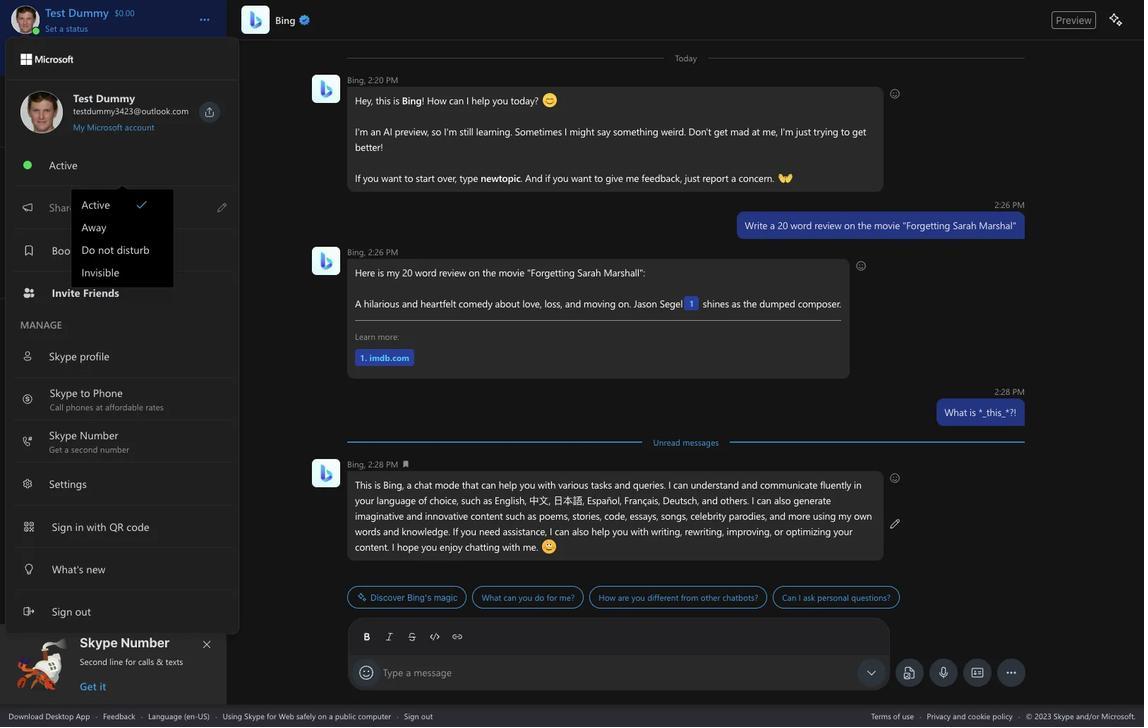 Task type: vqa. For each thing, say whether or not it's contained in the screenshot.
leftmost the 2:26
yes



Task type: locate. For each thing, give the bounding box(es) containing it.
do
[[534, 592, 544, 603]]

can i ask personal questions?
[[782, 592, 890, 603]]

innovative
[[425, 510, 468, 523]]

on inside here is my 20 word review on the movie "forgetting sarah marshall": a hilarious and heartfelt comedy about love, loss, and moving on.
[[468, 266, 479, 279]]

a inside set a status button
[[59, 23, 64, 34]]

1 vertical spatial such
[[505, 510, 525, 523]]

your down using on the right bottom of the page
[[833, 525, 852, 539]]

0 vertical spatial "forgetting
[[902, 219, 950, 232]]

2:26
[[994, 199, 1010, 210], [368, 246, 383, 258]]

to right trying
[[841, 125, 849, 138]]

2 horizontal spatial i'm
[[780, 125, 793, 138]]

type
[[383, 666, 403, 680]]

1 horizontal spatial 2:26
[[994, 199, 1010, 210]]

1 vertical spatial how
[[598, 592, 615, 603]]

what right magic
[[481, 592, 501, 603]]

your
[[355, 494, 374, 507], [833, 525, 852, 539]]

bing, for bing, 2:20 pm
[[347, 74, 365, 85]]

if
[[355, 172, 360, 185], [452, 525, 458, 539]]

just
[[796, 125, 811, 138], [684, 172, 699, 185]]

how left are
[[598, 592, 615, 603]]

of left use
[[893, 711, 900, 722]]

a left chat
[[406, 479, 411, 492]]

if down better!
[[355, 172, 360, 185]]

0 horizontal spatial for
[[125, 656, 136, 668]]

a right 'set'
[[59, 23, 64, 34]]

0 vertical spatial with
[[537, 479, 555, 492]]

1 horizontal spatial review
[[814, 219, 841, 232]]

sign out
[[404, 711, 433, 722]]

such down english,
[[505, 510, 525, 523]]

menu
[[72, 190, 174, 287]]

1 horizontal spatial your
[[833, 525, 852, 539]]

0 horizontal spatial i'm
[[355, 125, 368, 138]]

if up enjoy
[[452, 525, 458, 539]]

microsoft
[[87, 121, 123, 133]]

2:28 up this
[[368, 459, 383, 470]]

1 vertical spatial sarah
[[577, 266, 601, 279]]

such down that
[[461, 494, 480, 507]]

stories,
[[572, 510, 601, 523]]

skype
[[80, 636, 118, 651], [244, 711, 265, 722]]

1 horizontal spatial i'm
[[444, 125, 457, 138]]

preview
[[1056, 14, 1092, 26]]

i left ask
[[798, 592, 801, 603]]

as right shines
[[731, 297, 740, 311]]

2:26 up marshal"
[[994, 199, 1010, 210]]

you right if at the top
[[553, 172, 568, 185]]

to left give
[[594, 172, 603, 185]]

0 vertical spatial skype
[[80, 636, 118, 651]]

get right trying
[[852, 125, 866, 138]]

communicate
[[760, 479, 817, 492]]

desktop
[[45, 711, 74, 722]]

with down essays,
[[630, 525, 648, 539]]

as up the assistance,
[[527, 510, 536, 523]]

i left hope
[[392, 541, 394, 554]]

0 vertical spatial also
[[774, 494, 791, 507]]

deutsch,
[[662, 494, 699, 507]]

an
[[370, 125, 381, 138]]

1 vertical spatial as
[[483, 494, 492, 507]]

if
[[545, 172, 550, 185]]

help
[[471, 94, 489, 107], [498, 479, 517, 492], [591, 525, 609, 539]]

how are you different from other chatbots? button
[[589, 587, 767, 609]]

bing, for bing, 2:28 pm
[[347, 459, 365, 470]]

your down this
[[355, 494, 374, 507]]

skype right "using"
[[244, 711, 265, 722]]

want left give
[[571, 172, 591, 185]]

imaginative
[[355, 510, 403, 523]]

1 horizontal spatial skype
[[244, 711, 265, 722]]

just left trying
[[796, 125, 811, 138]]

(smileeyes)
[[542, 93, 589, 107]]

1 horizontal spatial also
[[774, 494, 791, 507]]

bing, up here
[[347, 246, 365, 258]]

i'm right "so"
[[444, 125, 457, 138]]

0 horizontal spatial skype
[[80, 636, 118, 651]]

2 vertical spatial for
[[267, 711, 276, 722]]

0 horizontal spatial if
[[355, 172, 360, 185]]

can up deutsch,
[[673, 479, 688, 492]]

for inside skype number element
[[125, 656, 136, 668]]

0 horizontal spatial movie
[[498, 266, 524, 279]]

0 horizontal spatial my
[[386, 266, 399, 279]]

1 vertical spatial word
[[415, 266, 436, 279]]

improving,
[[726, 525, 771, 539]]

0 horizontal spatial 2:28
[[368, 459, 383, 470]]

2:28 pm
[[994, 386, 1024, 397]]

you left do at the bottom
[[518, 592, 532, 603]]

0 vertical spatial for
[[546, 592, 557, 603]]

this is bing, a chat mode that can help you with various tasks and queries. i can understand and communicate fluently in your language of choice, such as english, 中文, 日本語, español, français, deutsch, and others. i can also generate imaginative and innovative content such as poems, stories, code, essays, songs, celebrity parodies, and more using my own words and knowledge. if you need assistance, i can also help you with writing, rewriting, improving, or optimizing your content. i hope you enjoy chatting with me.
[[355, 479, 874, 554]]

bing
[[402, 94, 421, 107]]

set a status
[[45, 23, 88, 34]]

bing, for bing, 2:26 pm
[[347, 246, 365, 258]]

1 horizontal spatial how
[[598, 592, 615, 603]]

sarah left marshal"
[[952, 219, 976, 232]]

what inside what can you do for me? button
[[481, 592, 501, 603]]

review down (openhands)
[[814, 219, 841, 232]]

how right the !
[[427, 94, 446, 107]]

bing, 2:20 pm
[[347, 74, 398, 85]]

you right are
[[631, 592, 645, 603]]

shines as the dumped composer.
[[700, 297, 841, 311]]

account
[[125, 121, 154, 133]]

texts
[[166, 656, 183, 668]]

own
[[854, 510, 872, 523]]

2 vertical spatial as
[[527, 510, 536, 523]]

1 vertical spatial 2:28
[[368, 459, 383, 470]]

skype number
[[80, 636, 170, 651]]

can up still
[[449, 94, 463, 107]]

blush
[[542, 540, 565, 553]]

can up blush
[[554, 525, 569, 539]]

for
[[546, 592, 557, 603], [125, 656, 136, 668], [267, 711, 276, 722]]

2 horizontal spatial with
[[630, 525, 648, 539]]

review up heartfelt
[[439, 266, 466, 279]]

0 vertical spatial review
[[814, 219, 841, 232]]

i up deutsch,
[[668, 479, 670, 492]]

1 horizontal spatial what
[[944, 406, 967, 419]]

1 horizontal spatial the
[[743, 297, 756, 311]]

pm right the 2:20
[[386, 74, 398, 85]]

0 horizontal spatial of
[[418, 494, 427, 507]]

still
[[459, 125, 473, 138]]

0 vertical spatial the
[[857, 219, 871, 232]]

1 horizontal spatial "forgetting
[[902, 219, 950, 232]]

just inside i'm an ai preview, so i'm still learning. sometimes i might say something weird. don't get mad at me, i'm just trying to get better! if you want to start over, type
[[796, 125, 811, 138]]

how are you different from other chatbots?
[[598, 592, 758, 603]]

0 vertical spatial your
[[355, 494, 374, 507]]

to left the start
[[404, 172, 413, 185]]

1 horizontal spatial 20
[[777, 219, 788, 232]]

0 vertical spatial if
[[355, 172, 360, 185]]

1 vertical spatial 20
[[402, 266, 412, 279]]

want left the start
[[381, 172, 401, 185]]

as up content at the bottom
[[483, 494, 492, 507]]

just left report
[[684, 172, 699, 185]]

1 horizontal spatial my
[[838, 510, 851, 523]]

0 vertical spatial as
[[731, 297, 740, 311]]

1 horizontal spatial just
[[796, 125, 811, 138]]

trying
[[813, 125, 838, 138]]

songs,
[[661, 510, 687, 523]]

help down stories,
[[591, 525, 609, 539]]

help up learning.
[[471, 94, 489, 107]]

0 horizontal spatial "forgetting
[[527, 266, 574, 279]]

0 vertical spatial my
[[386, 266, 399, 279]]

celebrity
[[690, 510, 726, 523]]

0 horizontal spatial as
[[483, 494, 492, 507]]

sarah inside here is my 20 word review on the movie "forgetting sarah marshall": a hilarious and heartfelt comedy about love, loss, and moving on.
[[577, 266, 601, 279]]

2 vertical spatial help
[[591, 525, 609, 539]]

if inside this is bing, a chat mode that can help you with various tasks and queries. i can understand and communicate fluently in your language of choice, such as english, 中文, 日本語, español, français, deutsch, and others. i can also generate imaginative and innovative content such as poems, stories, code, essays, songs, celebrity parodies, and more using my own words and knowledge. if you need assistance, i can also help you with writing, rewriting, improving, or optimizing your content. i hope you enjoy chatting with me.
[[452, 525, 458, 539]]

0 vertical spatial on
[[844, 219, 855, 232]]

what is *_this_*?!
[[944, 406, 1016, 419]]

tasks
[[591, 479, 612, 492]]

0 vertical spatial help
[[471, 94, 489, 107]]

feedback link
[[103, 711, 135, 722]]

can left do at the bottom
[[503, 592, 516, 603]]

1 horizontal spatial to
[[594, 172, 603, 185]]

can
[[782, 592, 796, 603]]

1 horizontal spatial 2:28
[[994, 386, 1010, 397]]

skype inside skype number element
[[80, 636, 118, 651]]

français,
[[624, 494, 660, 507]]

i left might
[[564, 125, 567, 138]]

2:28
[[994, 386, 1010, 397], [368, 459, 383, 470]]

with up 中文,
[[537, 479, 555, 492]]

game
[[100, 229, 121, 239]]

2 horizontal spatial on
[[844, 219, 855, 232]]

with
[[537, 479, 555, 492], [630, 525, 648, 539], [502, 541, 520, 554]]

safely
[[296, 711, 316, 722]]

0 horizontal spatial review
[[439, 266, 466, 279]]

for right line
[[125, 656, 136, 668]]

here
[[355, 266, 375, 279]]

20 right write at the top right of the page
[[777, 219, 788, 232]]

"forgetting
[[902, 219, 950, 232], [527, 266, 574, 279]]

sarah up moving
[[577, 266, 601, 279]]

preview,
[[394, 125, 429, 138]]

1 vertical spatial review
[[439, 266, 466, 279]]

policy
[[993, 711, 1013, 722]]

help up english,
[[498, 479, 517, 492]]

chatbots?
[[722, 592, 758, 603]]

on for "forgetting
[[844, 219, 855, 232]]

marshall":
[[603, 266, 645, 279]]

what for what can you do for me?
[[481, 592, 501, 603]]

2:28 up the *_this_*?! at bottom
[[994, 386, 1010, 397]]

2 horizontal spatial for
[[546, 592, 557, 603]]

get left mad
[[713, 125, 727, 138]]

get
[[80, 680, 97, 694]]

word right write at the top right of the page
[[790, 219, 812, 232]]

of down chat
[[418, 494, 427, 507]]

terms
[[871, 711, 891, 722]]

create
[[20, 229, 47, 239]]

weird.
[[661, 125, 686, 138]]

20 right here
[[402, 266, 412, 279]]

1 vertical spatial my
[[838, 510, 851, 523]]

pm up the language
[[386, 459, 398, 470]]

word up heartfelt
[[415, 266, 436, 279]]

privacy and cookie policy link
[[927, 711, 1013, 722]]

bing, inside this is bing, a chat mode that can help you with various tasks and queries. i can understand and communicate fluently in your language of choice, such as english, 中文, 日本語, español, français, deutsch, and others. i can also generate imaginative and innovative content such as poems, stories, code, essays, songs, celebrity parodies, and more using my own words and knowledge. if you need assistance, i can also help you with writing, rewriting, improving, or optimizing your content. i hope you enjoy chatting with me.
[[383, 479, 404, 492]]

dumped
[[759, 297, 795, 311]]

and
[[525, 172, 542, 185]]

new
[[56, 229, 72, 239]]

bing, up this
[[347, 459, 365, 470]]

1 horizontal spatial help
[[498, 479, 517, 492]]

0 vertical spatial what
[[944, 406, 967, 419]]

can up parodies,
[[756, 494, 771, 507]]

moving
[[583, 297, 615, 311]]

i up parodies,
[[751, 494, 754, 507]]

personal
[[817, 592, 849, 603]]

tab list
[[0, 80, 227, 119]]

magic
[[434, 593, 457, 603]]

i up blush
[[549, 525, 552, 539]]

you down knowledge.
[[421, 541, 437, 554]]

0 horizontal spatial on
[[318, 711, 327, 722]]

pm up the *_this_*?! at bottom
[[1012, 386, 1024, 397]]

is inside this is bing, a chat mode that can help you with various tasks and queries. i can understand and communicate fluently in your language of choice, such as english, 中文, 日本語, español, français, deutsch, and others. i can also generate imaginative and innovative content such as poems, stories, code, essays, songs, celebrity parodies, and more using my own words and knowledge. if you need assistance, i can also help you with writing, rewriting, improving, or optimizing your content. i hope you enjoy chatting with me.
[[374, 479, 380, 492]]

for left web at the left bottom of the page
[[267, 711, 276, 722]]

2 horizontal spatial the
[[857, 219, 871, 232]]

0 vertical spatial of
[[418, 494, 427, 507]]

love,
[[522, 297, 542, 311]]

people,
[[31, 51, 63, 65]]

2:26 up here
[[368, 246, 383, 258]]

what left the *_this_*?! at bottom
[[944, 406, 967, 419]]

report
[[702, 172, 728, 185]]

for right do at the bottom
[[546, 592, 557, 603]]

also down communicate
[[774, 494, 791, 507]]

hilarious
[[363, 297, 399, 311]]

word inside here is my 20 word review on the movie "forgetting sarah marshall": a hilarious and heartfelt comedy about love, loss, and moving on.
[[415, 266, 436, 279]]

1 horizontal spatial want
[[571, 172, 591, 185]]

bing, up the language
[[383, 479, 404, 492]]

0 horizontal spatial how
[[427, 94, 446, 107]]

1 horizontal spatial on
[[468, 266, 479, 279]]

2 vertical spatial on
[[318, 711, 327, 722]]

1 horizontal spatial if
[[452, 525, 458, 539]]

is inside here is my 20 word review on the movie "forgetting sarah marshall": a hilarious and heartfelt comedy about love, loss, and moving on.
[[377, 266, 384, 279]]

pm up 'hilarious' at the top left of page
[[386, 246, 398, 258]]

concern.
[[738, 172, 774, 185]]

i'm right me,
[[780, 125, 793, 138]]

1 vertical spatial if
[[452, 525, 458, 539]]

bing, left the 2:20
[[347, 74, 365, 85]]

0 horizontal spatial help
[[471, 94, 489, 107]]

1 horizontal spatial get
[[852, 125, 866, 138]]

composer.
[[797, 297, 841, 311]]

1 vertical spatial also
[[572, 525, 588, 539]]

0 horizontal spatial what
[[481, 592, 501, 603]]

might
[[569, 125, 594, 138]]

my left own
[[838, 510, 851, 523]]

parodies,
[[728, 510, 767, 523]]

0 horizontal spatial sarah
[[577, 266, 601, 279]]

word
[[790, 219, 812, 232], [415, 266, 436, 279]]

you down the code, on the bottom right of page
[[612, 525, 628, 539]]

0 vertical spatial word
[[790, 219, 812, 232]]

help for i
[[471, 94, 489, 107]]

give
[[605, 172, 623, 185]]

want inside i'm an ai preview, so i'm still learning. sometimes i might say something weird. don't get mad at me, i'm just trying to get better! if you want to start over, type
[[381, 172, 401, 185]]

1 horizontal spatial of
[[893, 711, 900, 722]]

1 want from the left
[[381, 172, 401, 185]]

my right here
[[386, 266, 399, 279]]

1 vertical spatial help
[[498, 479, 517, 492]]

skype up second on the left of the page
[[80, 636, 118, 651]]

how
[[427, 94, 446, 107], [598, 592, 615, 603]]

you left today?
[[492, 94, 508, 107]]

also down stories,
[[572, 525, 588, 539]]

1 vertical spatial your
[[833, 525, 852, 539]]

2 i'm from the left
[[444, 125, 457, 138]]

1 vertical spatial movie
[[498, 266, 524, 279]]

i
[[466, 94, 469, 107], [564, 125, 567, 138], [668, 479, 670, 492], [751, 494, 754, 507], [549, 525, 552, 539], [392, 541, 394, 554], [798, 592, 801, 603]]

0 horizontal spatial get
[[713, 125, 727, 138]]

a right write at the top right of the page
[[770, 219, 775, 232]]

you down better!
[[363, 172, 378, 185]]

people, groups, messages, web
[[31, 51, 166, 65]]

0 vertical spatial just
[[796, 125, 811, 138]]

1 horizontal spatial movie
[[874, 219, 900, 232]]

1 horizontal spatial sarah
[[952, 219, 976, 232]]

2 horizontal spatial as
[[731, 297, 740, 311]]

my inside this is bing, a chat mode that can help you with various tasks and queries. i can understand and communicate fluently in your language of choice, such as english, 中文, 日本語, español, français, deutsch, and others. i can also generate imaginative and innovative content such as poems, stories, code, essays, songs, celebrity parodies, and more using my own words and knowledge. if you need assistance, i can also help you with writing, rewriting, improving, or optimizing your content. i hope you enjoy chatting with me.
[[838, 510, 851, 523]]

2 horizontal spatial help
[[591, 525, 609, 539]]

1 vertical spatial "forgetting
[[527, 266, 574, 279]]

i'm left an
[[355, 125, 368, 138]]

1 vertical spatial what
[[481, 592, 501, 603]]

with left me.
[[502, 541, 520, 554]]

0 horizontal spatial also
[[572, 525, 588, 539]]

0 horizontal spatial to
[[404, 172, 413, 185]]



Task type: describe. For each thing, give the bounding box(es) containing it.
queries.
[[633, 479, 665, 492]]

skype number element
[[12, 636, 215, 694]]

and up or
[[769, 510, 785, 523]]

for for using skype for web safely on a public computer
[[267, 711, 276, 722]]

1 vertical spatial with
[[630, 525, 648, 539]]

1 i'm from the left
[[355, 125, 368, 138]]

are
[[617, 592, 629, 603]]

and right loss,
[[565, 297, 581, 311]]

out
[[421, 711, 433, 722]]

i inside i'm an ai preview, so i'm still learning. sometimes i might say something weird. don't get mad at me, i'm just trying to get better! if you want to start over, type
[[564, 125, 567, 138]]

on for computer
[[318, 711, 327, 722]]

can i ask personal questions? button
[[773, 587, 899, 609]]

中文,
[[529, 494, 550, 507]]

can right that
[[481, 479, 496, 492]]

write
[[744, 219, 767, 232]]

review inside here is my 20 word review on the movie "forgetting sarah marshall": a hilarious and heartfelt comedy about love, loss, and moving on.
[[439, 266, 466, 279]]

and up others.
[[741, 479, 757, 492]]

content.
[[355, 541, 389, 554]]

this
[[375, 94, 390, 107]]

jason
[[633, 297, 657, 311]]

create a new board game button
[[0, 182, 227, 251]]

others.
[[720, 494, 749, 507]]

public
[[335, 711, 356, 722]]

and right 'hilarious' at the top left of page
[[402, 297, 418, 311]]

choice,
[[429, 494, 458, 507]]

generate
[[793, 494, 831, 507]]

need
[[479, 525, 500, 539]]

on.
[[618, 297, 631, 311]]

i'm an ai preview, so i'm still learning. sometimes i might say something weird. don't get mad at me, i'm just trying to get better! if you want to start over, type
[[355, 125, 868, 185]]

it
[[99, 680, 106, 694]]

español,
[[587, 494, 621, 507]]

and right tasks
[[614, 479, 630, 492]]

language
[[376, 494, 416, 507]]

is for what is *_this_*?!
[[969, 406, 976, 419]]

chat
[[414, 479, 432, 492]]

other
[[700, 592, 720, 603]]

can inside button
[[503, 592, 516, 603]]

a right type
[[406, 666, 411, 680]]

privacy and cookie policy
[[927, 711, 1013, 722]]

me
[[625, 172, 639, 185]]

discover bing's magic
[[370, 593, 457, 603]]

2 vertical spatial the
[[743, 297, 756, 311]]

type a message
[[383, 666, 452, 680]]

and left cookie
[[953, 711, 966, 722]]

0 horizontal spatial your
[[355, 494, 374, 507]]

pm for bing, 2:20 pm
[[386, 74, 398, 85]]

that
[[462, 479, 478, 492]]

(en-
[[184, 711, 198, 722]]

0 vertical spatial 20
[[777, 219, 788, 232]]

1 horizontal spatial word
[[790, 219, 812, 232]]

you up 中文,
[[519, 479, 535, 492]]

20 inside here is my 20 word review on the movie "forgetting sarah marshall": a hilarious and heartfelt comedy about love, loss, and moving on.
[[402, 266, 412, 279]]

pm for bing, 2:28 pm
[[386, 459, 398, 470]]

language
[[148, 711, 182, 722]]

2 vertical spatial with
[[502, 541, 520, 554]]

0 vertical spatial movie
[[874, 219, 900, 232]]

0 vertical spatial sarah
[[952, 219, 976, 232]]

me?
[[559, 592, 574, 603]]

type
[[459, 172, 478, 185]]

(openhands)
[[778, 171, 831, 184]]

i up still
[[466, 94, 469, 107]]

a left public
[[329, 711, 333, 722]]

1 horizontal spatial such
[[505, 510, 525, 523]]

what can you do for me?
[[481, 592, 574, 603]]

i inside button
[[798, 592, 801, 603]]

and up knowledge.
[[406, 510, 422, 523]]

loss,
[[544, 297, 562, 311]]

comedy
[[458, 297, 492, 311]]

3 i'm from the left
[[780, 125, 793, 138]]

poems,
[[539, 510, 569, 523]]

Type a message text field
[[384, 666, 854, 681]]

sign
[[404, 711, 419, 722]]

fluently
[[820, 479, 851, 492]]

words
[[355, 525, 380, 539]]

using skype for web safely on a public computer
[[223, 711, 391, 722]]

web
[[279, 711, 294, 722]]

different
[[647, 592, 678, 603]]

chatting
[[465, 541, 499, 554]]

sign out link
[[404, 711, 433, 722]]

日本語,
[[553, 494, 584, 507]]

set a status button
[[45, 20, 185, 34]]

a
[[355, 297, 361, 311]]

1 vertical spatial just
[[684, 172, 699, 185]]

feedback
[[103, 711, 135, 722]]

of inside this is bing, a chat mode that can help you with various tasks and queries. i can understand and communicate fluently in your language of choice, such as english, 中文, 日本語, español, français, deutsch, and others. i can also generate imaginative and innovative content such as poems, stories, code, essays, songs, celebrity parodies, and more using my own words and knowledge. if you need assistance, i can also help you with writing, rewriting, improving, or optimizing your content. i hope you enjoy chatting with me.
[[418, 494, 427, 507]]

1 vertical spatial 2:26
[[368, 246, 383, 258]]

for inside button
[[546, 592, 557, 603]]

1 get from the left
[[713, 125, 727, 138]]

the inside here is my 20 word review on the movie "forgetting sarah marshall": a hilarious and heartfelt comedy about love, loss, and moving on.
[[482, 266, 496, 279]]

pm up marshal"
[[1012, 199, 1024, 210]]

what can you do for me? button
[[472, 587, 583, 609]]

0 vertical spatial how
[[427, 94, 446, 107]]

2 want from the left
[[571, 172, 591, 185]]

pm for bing, 2:26 pm
[[386, 246, 398, 258]]

here is my 20 word review on the movie "forgetting sarah marshall": a hilarious and heartfelt comedy about love, loss, and moving on.
[[355, 266, 645, 311]]

and down the imaginative at left
[[383, 525, 399, 539]]

a inside create a new board game button
[[49, 229, 54, 239]]

a inside this is bing, a chat mode that can help you with various tasks and queries. i can understand and communicate fluently in your language of choice, such as english, 中文, 日本語, español, français, deutsch, and others. i can also generate imaginative and innovative content such as poems, stories, code, essays, songs, celebrity parodies, and more using my own words and knowledge. if you need assistance, i can also help you with writing, rewriting, improving, or optimizing your content. i hope you enjoy chatting with me.
[[406, 479, 411, 492]]

number
[[121, 636, 170, 651]]

1 vertical spatial skype
[[244, 711, 265, 722]]

better!
[[355, 140, 383, 154]]

about
[[495, 297, 520, 311]]

my
[[73, 121, 85, 133]]

hey,
[[355, 94, 373, 107]]

is for here is my 20 word review on the movie "forgetting sarah marshall": a hilarious and heartfelt comedy about love, loss, and moving on.
[[377, 266, 384, 279]]

2 get from the left
[[852, 125, 866, 138]]

assistance,
[[502, 525, 547, 539]]

for for second line for calls & texts
[[125, 656, 136, 668]]

board
[[74, 229, 97, 239]]

get it
[[80, 680, 106, 694]]

"forgetting inside here is my 20 word review on the movie "forgetting sarah marshall": a hilarious and heartfelt comedy about love, loss, and moving on.
[[527, 266, 574, 279]]

language (en-us) link
[[148, 711, 210, 722]]

a right report
[[731, 172, 736, 185]]

using
[[813, 510, 835, 523]]

you inside i'm an ai preview, so i'm still learning. sometimes i might say something weird. don't get mad at me, i'm just trying to get better! if you want to start over, type
[[363, 172, 378, 185]]

is for this is bing, a chat mode that can help you with various tasks and queries. i can understand and communicate fluently in your language of choice, such as english, 中文, 日本語, español, français, deutsch, and others. i can also generate imaginative and innovative content such as poems, stories, code, essays, songs, celebrity parodies, and more using my own words and knowledge. if you need assistance, i can also help you with writing, rewriting, improving, or optimizing your content. i hope you enjoy chatting with me.
[[374, 479, 380, 492]]

using skype for web safely on a public computer link
[[223, 711, 391, 722]]

if inside i'm an ai preview, so i'm still learning. sometimes i might say something weird. don't get mad at me, i'm just trying to get better! if you want to start over, type
[[355, 172, 360, 185]]

more
[[788, 510, 810, 523]]

mad
[[730, 125, 749, 138]]

movie inside here is my 20 word review on the movie "forgetting sarah marshall": a hilarious and heartfelt comedy about love, loss, and moving on.
[[498, 266, 524, 279]]

start
[[415, 172, 434, 185]]

knowledge.
[[401, 525, 450, 539]]

1 vertical spatial of
[[893, 711, 900, 722]]

sometimes
[[515, 125, 562, 138]]

download
[[8, 711, 43, 722]]

code,
[[604, 510, 627, 523]]

2 horizontal spatial to
[[841, 125, 849, 138]]

groups,
[[65, 51, 98, 65]]

over,
[[437, 172, 457, 185]]

my microsoft account
[[73, 121, 154, 133]]

bing, 2:28 pm
[[347, 459, 398, 470]]

what for what is *_this_*?!
[[944, 406, 967, 419]]

how inside button
[[598, 592, 615, 603]]

and up celebrity
[[701, 494, 717, 507]]

hope
[[397, 541, 418, 554]]

1 horizontal spatial with
[[537, 479, 555, 492]]

something
[[613, 125, 658, 138]]

essays,
[[629, 510, 658, 523]]

0 vertical spatial such
[[461, 494, 480, 507]]

app
[[76, 711, 90, 722]]

&
[[156, 656, 163, 668]]

help for can
[[498, 479, 517, 492]]

english,
[[494, 494, 526, 507]]

jason segel
[[633, 297, 682, 311]]

0 vertical spatial 2:26
[[994, 199, 1010, 210]]

you up chatting in the left bottom of the page
[[460, 525, 476, 539]]

my inside here is my 20 word review on the movie "forgetting sarah marshall": a hilarious and heartfelt comedy about love, loss, and moving on.
[[386, 266, 399, 279]]

calls
[[138, 656, 154, 668]]



